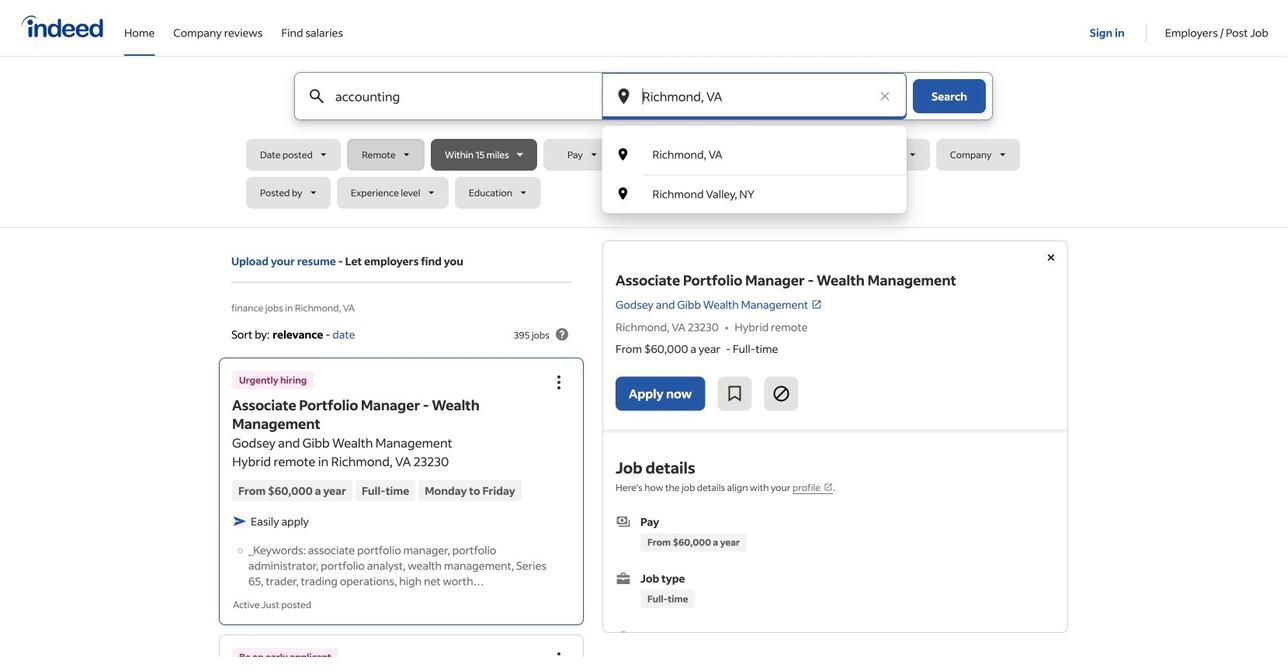 Task type: vqa. For each thing, say whether or not it's contained in the screenshot.
search: Job title, keywords, or company text field
yes



Task type: locate. For each thing, give the bounding box(es) containing it.
job actions for finance director is collapsed image
[[550, 651, 568, 658]]

save this job image
[[726, 385, 744, 403]]

Edit location text field
[[639, 73, 870, 120]]

clear location input image
[[878, 89, 893, 104]]

close job details image
[[1042, 248, 1061, 267]]

None search field
[[246, 72, 1041, 215]]

not interested image
[[772, 385, 791, 403]]

job preferences (opens in a new window) image
[[824, 483, 833, 492]]

search suggestions list box
[[602, 135, 907, 214]]



Task type: describe. For each thing, give the bounding box(es) containing it.
search: Job title, keywords, or company text field
[[332, 73, 575, 120]]

help icon image
[[553, 325, 572, 344]]

job actions for associate portfolio manager - wealth management is collapsed image
[[550, 373, 568, 392]]

godsey and gibb wealth management (opens in a new tab) image
[[812, 299, 823, 310]]



